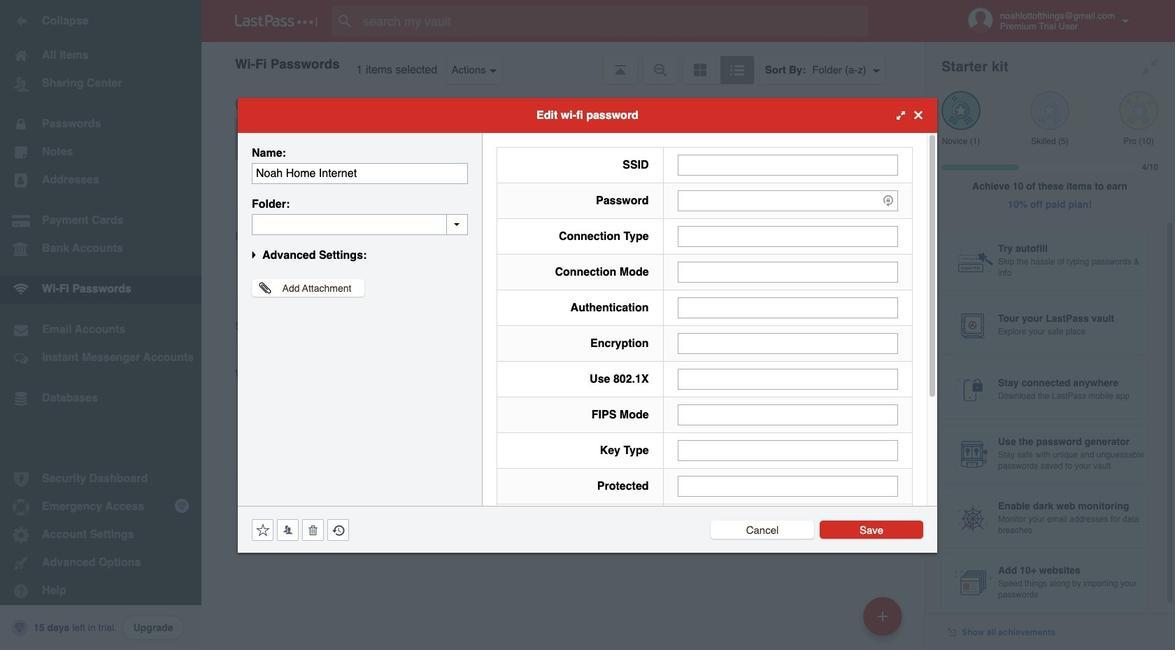 Task type: describe. For each thing, give the bounding box(es) containing it.
main navigation navigation
[[0, 0, 202, 650]]

search my vault text field
[[332, 6, 891, 36]]



Task type: locate. For each thing, give the bounding box(es) containing it.
Search search field
[[332, 6, 891, 36]]

None password field
[[678, 190, 898, 211]]

lastpass image
[[235, 15, 318, 27]]

None text field
[[678, 154, 898, 175], [678, 226, 898, 247], [678, 297, 898, 318], [678, 368, 898, 389], [678, 404, 898, 425], [678, 475, 898, 496], [678, 154, 898, 175], [678, 226, 898, 247], [678, 297, 898, 318], [678, 368, 898, 389], [678, 404, 898, 425], [678, 475, 898, 496]]

new item image
[[878, 611, 888, 621]]

dialog
[[238, 98, 938, 641]]

vault options navigation
[[202, 42, 925, 84]]

None text field
[[252, 163, 468, 184], [252, 214, 468, 235], [678, 261, 898, 282], [678, 333, 898, 354], [678, 440, 898, 461], [252, 163, 468, 184], [252, 214, 468, 235], [678, 261, 898, 282], [678, 333, 898, 354], [678, 440, 898, 461]]

new item navigation
[[859, 593, 911, 650]]



Task type: vqa. For each thing, say whether or not it's contained in the screenshot.
the Main navigation navigation in the left of the page
yes



